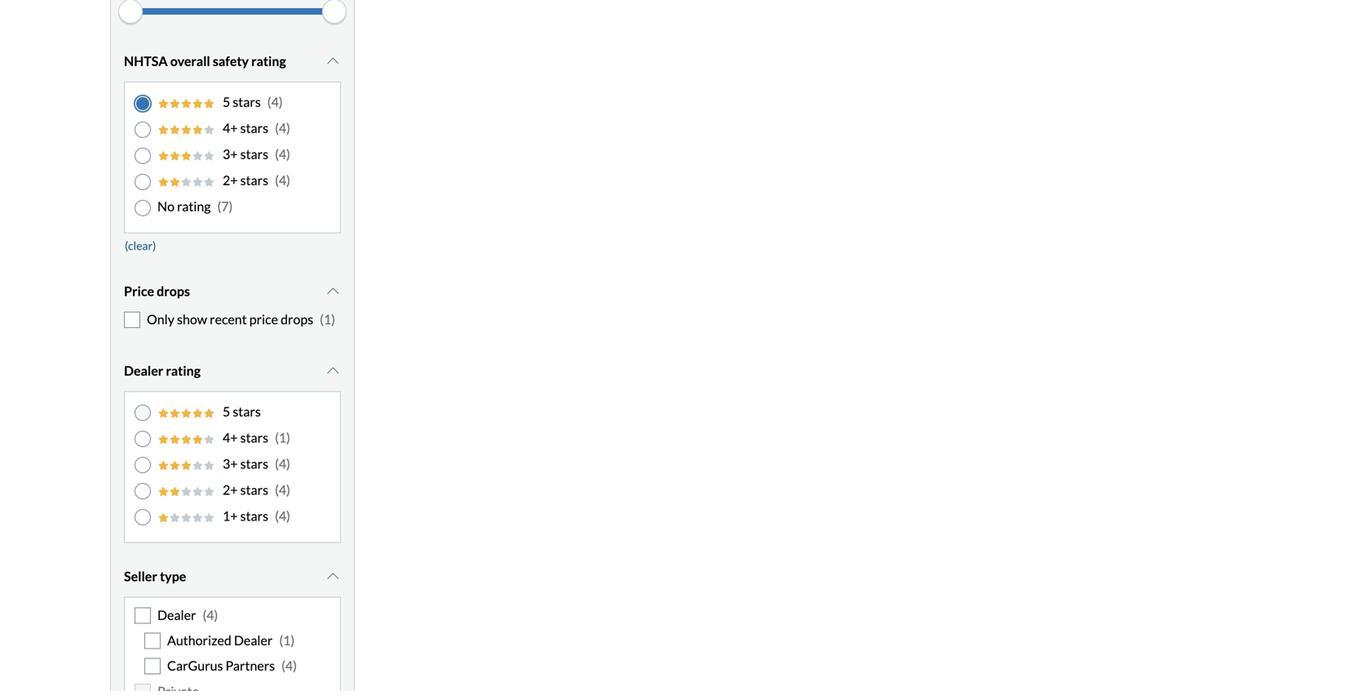 Task type: describe. For each thing, give the bounding box(es) containing it.
no rating (7)
[[157, 198, 233, 214]]

3+ stars for (4)
[[223, 146, 269, 162]]

(clear)
[[125, 239, 156, 253]]

seller
[[124, 568, 157, 584]]

3+ for (4)
[[223, 146, 238, 162]]

authorized dealer (1)
[[167, 632, 295, 648]]

only show recent price drops (1)
[[147, 311, 335, 327]]

price drops
[[124, 283, 190, 299]]

2+ for (4)
[[223, 482, 238, 498]]

rating for dealer rating
[[166, 363, 201, 378]]

dealer for dealer (4)
[[157, 607, 196, 623]]

0 vertical spatial (1)
[[320, 311, 335, 327]]

2+ stars for (4)
[[223, 482, 269, 498]]

2+ for (7)
[[223, 172, 238, 188]]

seller type button
[[124, 556, 341, 597]]

1+ stars
[[223, 508, 269, 524]]

(clear) button
[[124, 233, 157, 258]]

seller type
[[124, 568, 186, 584]]

price
[[249, 311, 278, 327]]

1 5 stars from the top
[[223, 94, 261, 110]]

4+ stars for (1)
[[223, 429, 269, 445]]

dealer rating
[[124, 363, 201, 378]]

show
[[177, 311, 207, 327]]

3+ for (1)
[[223, 456, 238, 471]]

overall
[[170, 53, 210, 69]]

4+ stars for (4)
[[223, 120, 269, 136]]



Task type: vqa. For each thing, say whether or not it's contained in the screenshot.
'Dealer'
yes



Task type: locate. For each thing, give the bounding box(es) containing it.
4+
[[223, 120, 238, 136], [223, 429, 238, 445]]

chevron down image for price drops
[[325, 285, 341, 298]]

1 4+ stars from the top
[[223, 120, 269, 136]]

3+ up 1+
[[223, 456, 238, 471]]

safety
[[213, 53, 249, 69]]

rating down show
[[166, 363, 201, 378]]

0 horizontal spatial drops
[[157, 283, 190, 299]]

1 vertical spatial chevron down image
[[325, 285, 341, 298]]

rating for no rating (7)
[[177, 198, 211, 214]]

partners
[[226, 658, 275, 674]]

drops up only
[[157, 283, 190, 299]]

rating inside the nhtsa overall safety rating dropdown button
[[251, 53, 286, 69]]

4+ stars down dealer rating dropdown button
[[223, 429, 269, 445]]

chevron down image inside seller type dropdown button
[[325, 570, 341, 583]]

only
[[147, 311, 175, 327]]

1 4+ from the top
[[223, 120, 238, 136]]

recent
[[210, 311, 247, 327]]

drops right price
[[281, 311, 313, 327]]

stars
[[233, 94, 261, 110], [240, 120, 269, 136], [240, 146, 269, 162], [240, 172, 269, 188], [233, 403, 261, 419], [240, 429, 269, 445], [240, 456, 269, 471], [240, 482, 269, 498], [240, 508, 269, 524]]

chevron down image for nhtsa overall safety rating
[[325, 55, 341, 68]]

4+ for (1)
[[223, 429, 238, 445]]

type
[[160, 568, 186, 584]]

2 4+ stars from the top
[[223, 429, 269, 445]]

0 vertical spatial rating
[[251, 53, 286, 69]]

rating inside dealer rating dropdown button
[[166, 363, 201, 378]]

2 5 stars from the top
[[223, 403, 261, 419]]

2+ stars up 1+ stars
[[223, 482, 269, 498]]

1 vertical spatial 5 stars
[[223, 403, 261, 419]]

1 vertical spatial 4+
[[223, 429, 238, 445]]

2 vertical spatial chevron down image
[[325, 570, 341, 583]]

2 3+ stars from the top
[[223, 456, 269, 471]]

nhtsa overall safety rating button
[[124, 41, 341, 82]]

2 chevron down image from the top
[[325, 285, 341, 298]]

dealer rating button
[[124, 350, 341, 391]]

5 stars down dealer rating dropdown button
[[223, 403, 261, 419]]

0 vertical spatial 3+
[[223, 146, 238, 162]]

authorized
[[167, 632, 232, 648]]

2+ up the (7)
[[223, 172, 238, 188]]

3+ up the (7)
[[223, 146, 238, 162]]

2+ stars up the (7)
[[223, 172, 269, 188]]

cargurus
[[167, 658, 223, 674]]

1+
[[223, 508, 238, 524]]

dealer (4)
[[157, 607, 218, 623]]

price drops button
[[124, 271, 341, 312]]

2+
[[223, 172, 238, 188], [223, 482, 238, 498]]

1 vertical spatial 5
[[223, 403, 230, 419]]

0 vertical spatial 4+
[[223, 120, 238, 136]]

0 vertical spatial dealer
[[124, 363, 163, 378]]

dealer
[[124, 363, 163, 378], [157, 607, 196, 623], [234, 632, 273, 648]]

1 vertical spatial drops
[[281, 311, 313, 327]]

nhtsa overall safety rating
[[124, 53, 286, 69]]

1 vertical spatial rating
[[177, 198, 211, 214]]

(1)
[[320, 311, 335, 327], [275, 429, 290, 445], [279, 632, 295, 648]]

1 chevron down image from the top
[[325, 55, 341, 68]]

5 stars down the nhtsa overall safety rating dropdown button
[[223, 94, 261, 110]]

(7)
[[217, 198, 233, 214]]

0 vertical spatial 2+
[[223, 172, 238, 188]]

chevron down image for seller type
[[325, 570, 341, 583]]

2+ up 1+
[[223, 482, 238, 498]]

3+ stars up the (7)
[[223, 146, 269, 162]]

dealer down only
[[124, 363, 163, 378]]

2 3+ from the top
[[223, 456, 238, 471]]

4+ down dealer rating dropdown button
[[223, 429, 238, 445]]

2 vertical spatial rating
[[166, 363, 201, 378]]

0 vertical spatial 2+ stars
[[223, 172, 269, 188]]

1 vertical spatial 3+ stars
[[223, 456, 269, 471]]

4+ for (4)
[[223, 120, 238, 136]]

rating right the safety
[[251, 53, 286, 69]]

2 vertical spatial dealer
[[234, 632, 273, 648]]

0 vertical spatial 4+ stars
[[223, 120, 269, 136]]

4+ down the nhtsa overall safety rating dropdown button
[[223, 120, 238, 136]]

2 4+ from the top
[[223, 429, 238, 445]]

0 vertical spatial 3+ stars
[[223, 146, 269, 162]]

dealer for dealer rating
[[124, 363, 163, 378]]

5
[[223, 94, 230, 110], [223, 403, 230, 419]]

1 2+ stars from the top
[[223, 172, 269, 188]]

2 vertical spatial (1)
[[279, 632, 295, 648]]

3+
[[223, 146, 238, 162], [223, 456, 238, 471]]

price
[[124, 283, 154, 299]]

(4)
[[267, 94, 283, 110], [275, 120, 290, 136], [275, 146, 290, 162], [275, 172, 290, 188], [275, 456, 290, 471], [275, 482, 290, 498], [275, 508, 290, 524], [203, 607, 218, 623], [282, 658, 297, 674]]

2 2+ stars from the top
[[223, 482, 269, 498]]

1 vertical spatial (1)
[[275, 429, 290, 445]]

1 5 from the top
[[223, 94, 230, 110]]

chevron down image inside price drops dropdown button
[[325, 285, 341, 298]]

1 vertical spatial 4+ stars
[[223, 429, 269, 445]]

0 vertical spatial chevron down image
[[325, 55, 341, 68]]

3+ stars
[[223, 146, 269, 162], [223, 456, 269, 471]]

3+ stars for (1)
[[223, 456, 269, 471]]

nhtsa
[[124, 53, 168, 69]]

5 down dealer rating dropdown button
[[223, 403, 230, 419]]

1 vertical spatial 2+ stars
[[223, 482, 269, 498]]

drops inside dropdown button
[[157, 283, 190, 299]]

no
[[157, 198, 175, 214]]

1 vertical spatial 3+
[[223, 456, 238, 471]]

rating right no
[[177, 198, 211, 214]]

dealer up authorized
[[157, 607, 196, 623]]

1 horizontal spatial drops
[[281, 311, 313, 327]]

2+ stars
[[223, 172, 269, 188], [223, 482, 269, 498]]

0 vertical spatial 5 stars
[[223, 94, 261, 110]]

drops
[[157, 283, 190, 299], [281, 311, 313, 327]]

dealer up the partners
[[234, 632, 273, 648]]

1 vertical spatial dealer
[[157, 607, 196, 623]]

1 vertical spatial 2+
[[223, 482, 238, 498]]

1 3+ stars from the top
[[223, 146, 269, 162]]

cargurus partners (4)
[[167, 658, 297, 674]]

4+ stars down the nhtsa overall safety rating dropdown button
[[223, 120, 269, 136]]

3+ stars up 1+ stars
[[223, 456, 269, 471]]

5 stars
[[223, 94, 261, 110], [223, 403, 261, 419]]

1 2+ from the top
[[223, 172, 238, 188]]

4+ stars
[[223, 120, 269, 136], [223, 429, 269, 445]]

rating
[[251, 53, 286, 69], [177, 198, 211, 214], [166, 363, 201, 378]]

3 chevron down image from the top
[[325, 570, 341, 583]]

0 vertical spatial drops
[[157, 283, 190, 299]]

5 down the safety
[[223, 94, 230, 110]]

0 vertical spatial 5
[[223, 94, 230, 110]]

chevron down image
[[325, 364, 341, 377]]

chevron down image inside the nhtsa overall safety rating dropdown button
[[325, 55, 341, 68]]

chevron down image
[[325, 55, 341, 68], [325, 285, 341, 298], [325, 570, 341, 583]]

2 5 from the top
[[223, 403, 230, 419]]

dealer inside dropdown button
[[124, 363, 163, 378]]

2+ stars for (7)
[[223, 172, 269, 188]]

2 2+ from the top
[[223, 482, 238, 498]]

1 3+ from the top
[[223, 146, 238, 162]]



